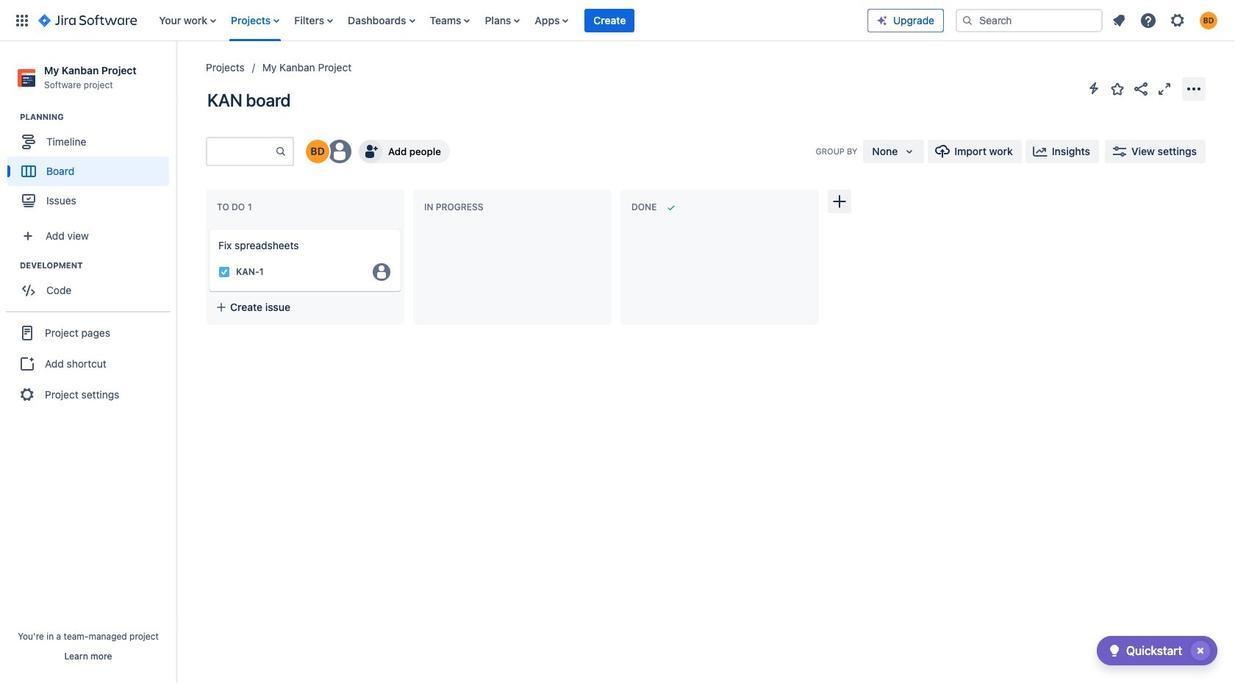 Task type: locate. For each thing, give the bounding box(es) containing it.
appswitcher icon image
[[13, 11, 31, 29]]

0 vertical spatial heading
[[20, 111, 176, 123]]

planning image
[[2, 108, 20, 126]]

create column image
[[831, 193, 849, 210]]

your profile and settings image
[[1200, 11, 1218, 29]]

banner
[[0, 0, 1236, 41]]

1 horizontal spatial list
[[1106, 7, 1227, 33]]

Search field
[[956, 8, 1103, 32]]

0 vertical spatial group
[[7, 111, 176, 220]]

group
[[7, 111, 176, 220], [7, 260, 176, 310], [6, 311, 171, 416]]

2 vertical spatial group
[[6, 311, 171, 416]]

1 vertical spatial heading
[[20, 260, 176, 272]]

settings image
[[1170, 11, 1187, 29]]

automations menu button icon image
[[1086, 79, 1103, 97]]

heading
[[20, 111, 176, 123], [20, 260, 176, 272]]

1 heading from the top
[[20, 111, 176, 123]]

list item
[[585, 0, 635, 41]]

list
[[152, 0, 868, 41], [1106, 7, 1227, 33]]

1 vertical spatial group
[[7, 260, 176, 310]]

2 heading from the top
[[20, 260, 176, 272]]

jira software image
[[38, 11, 137, 29], [38, 11, 137, 29]]

task image
[[218, 266, 230, 278]]

dismiss quickstart image
[[1189, 639, 1213, 663]]

heading for development icon
[[20, 260, 176, 272]]

None search field
[[956, 8, 1103, 32]]

star kan board image
[[1109, 80, 1127, 97]]

search image
[[962, 14, 974, 26]]

add people image
[[362, 143, 380, 160]]



Task type: describe. For each thing, give the bounding box(es) containing it.
check image
[[1106, 642, 1124, 660]]

enter full screen image
[[1156, 80, 1174, 97]]

help image
[[1140, 11, 1158, 29]]

development image
[[2, 257, 20, 274]]

to do element
[[217, 202, 255, 213]]

import image
[[934, 143, 952, 160]]

more image
[[1186, 80, 1203, 97]]

create issue image
[[199, 219, 217, 237]]

primary element
[[9, 0, 868, 41]]

0 horizontal spatial list
[[152, 0, 868, 41]]

view settings image
[[1111, 143, 1129, 160]]

notifications image
[[1111, 11, 1128, 29]]

heading for the planning icon
[[20, 111, 176, 123]]

sidebar navigation image
[[160, 59, 193, 88]]

group for the planning icon
[[7, 111, 176, 220]]

Search this board text field
[[207, 138, 275, 165]]

sidebar element
[[0, 41, 177, 683]]

group for development icon
[[7, 260, 176, 310]]



Task type: vqa. For each thing, say whether or not it's contained in the screenshot.
expand image
no



